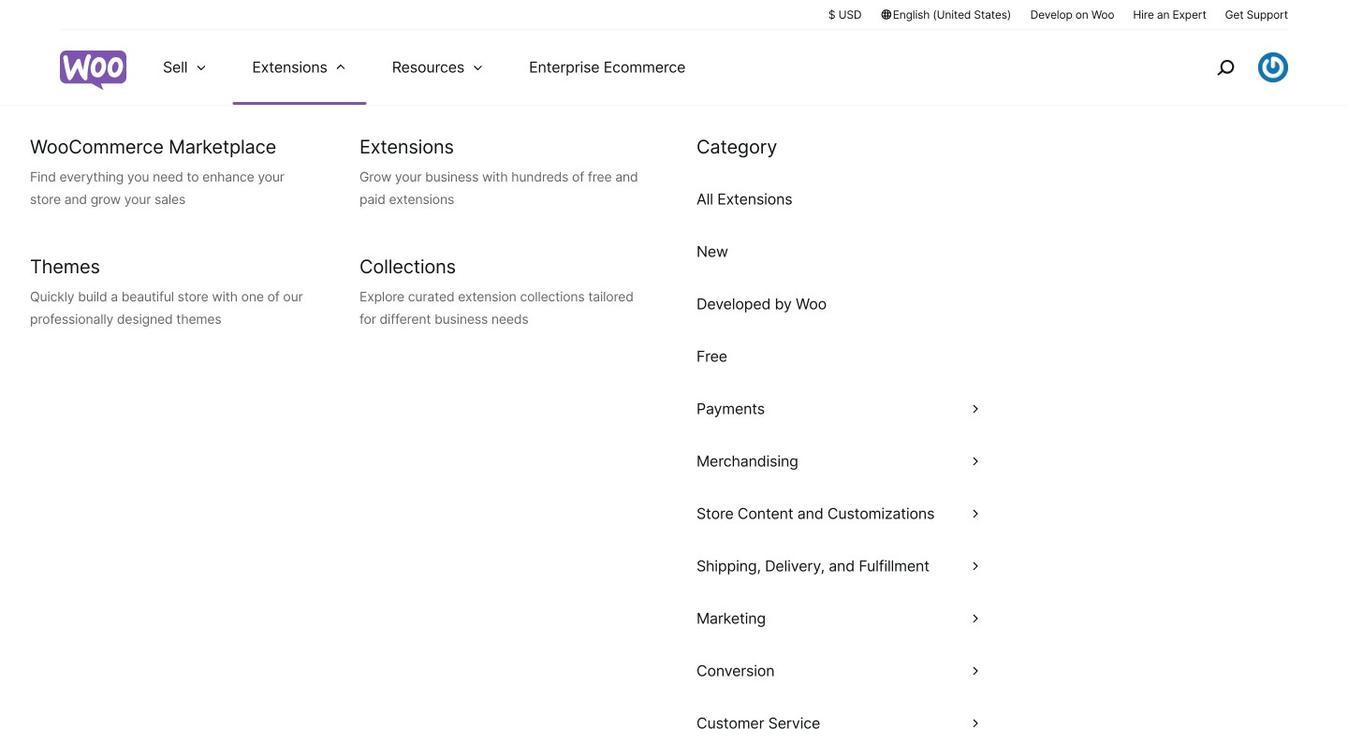 Task type: locate. For each thing, give the bounding box(es) containing it.
open account menu image
[[1258, 52, 1288, 82]]

service navigation menu element
[[1177, 37, 1288, 98]]



Task type: describe. For each thing, give the bounding box(es) containing it.
search image
[[1211, 52, 1241, 82]]



Task type: vqa. For each thing, say whether or not it's contained in the screenshot.
THE "COMPLETED."
no



